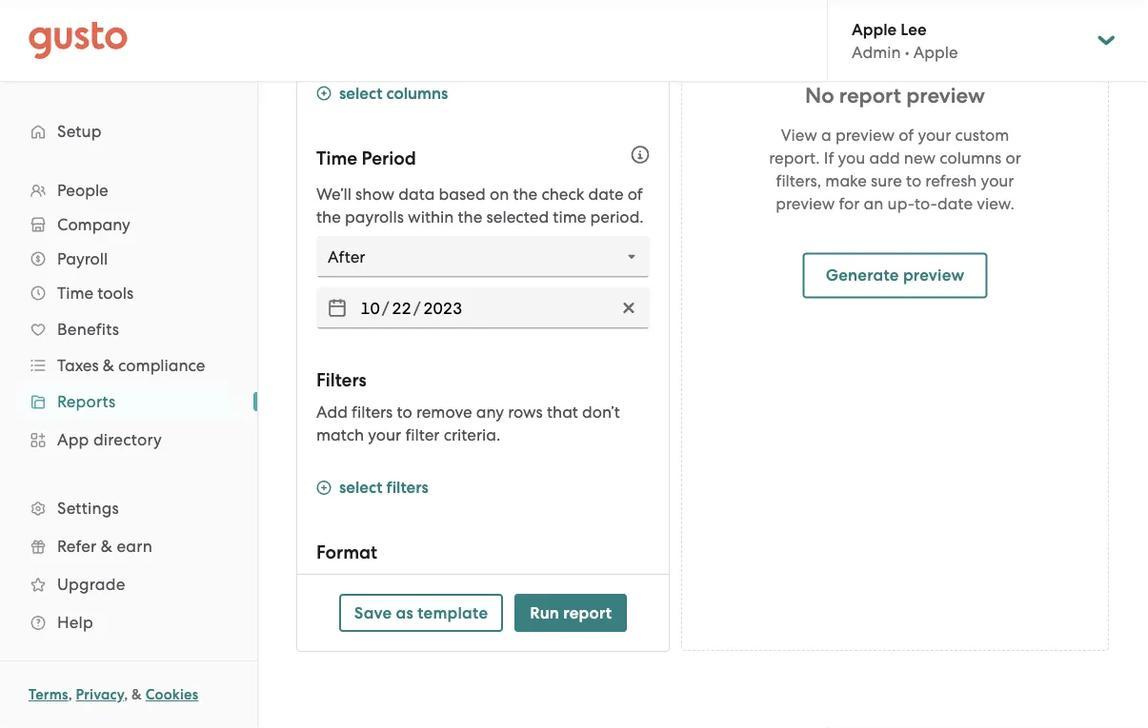 Task type: locate. For each thing, give the bounding box(es) containing it.
generate preview button
[[803, 253, 987, 299]]

the down we'll
[[316, 207, 341, 226]]

setup
[[57, 122, 102, 141]]

of
[[899, 125, 914, 144], [628, 184, 643, 203]]

& right taxes
[[103, 356, 114, 375]]

& inside dropdown button
[[103, 356, 114, 375]]

0 horizontal spatial date
[[588, 184, 624, 203]]

0 horizontal spatial /
[[382, 299, 390, 318]]

0 vertical spatial of
[[899, 125, 914, 144]]

of up new at top
[[899, 125, 914, 144]]

template
[[418, 604, 488, 623]]

, left 'privacy'
[[68, 687, 72, 704]]

module__icon___go7vc image left select columns
[[316, 86, 332, 101]]

select filters button
[[316, 477, 429, 502]]

1 horizontal spatial /
[[413, 299, 421, 318]]

2 horizontal spatial to
[[906, 171, 921, 190]]

1 vertical spatial to
[[397, 403, 412, 422]]

/ left year (yyyy) "field"
[[382, 299, 390, 318]]

0 vertical spatial &
[[103, 356, 114, 375]]

benefits link
[[19, 312, 238, 347]]

0 horizontal spatial report
[[563, 604, 612, 623]]

1 horizontal spatial time
[[316, 147, 357, 169]]

0 vertical spatial to
[[906, 171, 921, 190]]

1 horizontal spatial you
[[838, 148, 865, 167]]

1 vertical spatial of
[[628, 184, 643, 203]]

upgrade
[[57, 575, 125, 594]]

select
[[339, 83, 382, 103], [339, 478, 382, 498]]

date up period.
[[588, 184, 624, 203]]

you right if
[[838, 148, 865, 167]]

your
[[918, 125, 951, 144], [981, 171, 1014, 190], [368, 425, 401, 444], [510, 575, 544, 594]]

& left the cookies "button"
[[132, 687, 142, 704]]

1 vertical spatial you
[[379, 575, 406, 594]]

filters up match
[[352, 403, 393, 422]]

run report
[[530, 604, 612, 623]]

apple lee admin • apple
[[852, 19, 958, 62]]

time down payroll
[[57, 284, 93, 303]]

setup link
[[19, 114, 238, 149]]

0 horizontal spatial of
[[628, 184, 643, 203]]

benefits
[[57, 320, 119, 339]]

your inside add filters to remove any rows that don't match your filter criteria.
[[368, 425, 401, 444]]

0 vertical spatial report
[[839, 83, 901, 109]]

columns
[[386, 83, 448, 103], [940, 148, 1002, 167]]

date inside view a preview of your custom report. if you add new columns or filters, make sure to refresh your preview for an up-to-date view.
[[938, 194, 973, 213]]

2 select from the top
[[339, 478, 382, 498]]

of up period.
[[628, 184, 643, 203]]

1 horizontal spatial ,
[[124, 687, 128, 704]]

filters for select
[[386, 478, 429, 498]]

the up selected
[[513, 184, 538, 203]]

your left filter
[[368, 425, 401, 444]]

how
[[316, 575, 351, 594]]

you
[[838, 148, 865, 167], [379, 575, 406, 594]]

apple
[[852, 19, 897, 39], [913, 43, 958, 62]]

columns up period
[[386, 83, 448, 103]]

taxes
[[57, 356, 99, 375]]

app directory
[[57, 431, 162, 450]]

data
[[398, 184, 435, 203]]

1 / from the left
[[382, 299, 390, 318]]

apple up admin
[[852, 19, 897, 39]]

, left the cookies "button"
[[124, 687, 128, 704]]

generate preview
[[826, 266, 964, 285]]

0 vertical spatial filters
[[352, 403, 393, 422]]

1 horizontal spatial date
[[938, 194, 973, 213]]

preview up add at top
[[836, 125, 895, 144]]

app directory link
[[19, 423, 238, 457]]

we'll show data based on the check date of the payrolls within the selected time period.
[[316, 184, 644, 226]]

2 vertical spatial to
[[452, 575, 468, 594]]

do
[[355, 575, 375, 594]]

date down refresh
[[938, 194, 973, 213]]

Month (mm) field
[[358, 293, 382, 323]]

view.
[[977, 194, 1014, 213]]

& for earn
[[101, 537, 112, 556]]

1 vertical spatial module__icon___go7vc image
[[316, 481, 332, 496]]

1 module__icon___go7vc image from the top
[[316, 86, 332, 101]]

any
[[476, 403, 504, 422]]

period.
[[590, 207, 644, 226]]

time for time period
[[316, 147, 357, 169]]

1 vertical spatial filters
[[386, 478, 429, 498]]

payroll button
[[19, 242, 238, 276]]

1 vertical spatial columns
[[940, 148, 1002, 167]]

/
[[382, 299, 390, 318], [413, 299, 421, 318]]

time tools button
[[19, 276, 238, 311]]

2 , from the left
[[124, 687, 128, 704]]

2 / from the left
[[413, 299, 421, 318]]

time period
[[316, 147, 416, 169]]

view a preview of your custom report. if you add new columns or filters, make sure to refresh your preview for an up-to-date view.
[[769, 125, 1021, 213]]

the down based
[[458, 207, 482, 226]]

1 , from the left
[[68, 687, 72, 704]]

time
[[553, 207, 586, 226]]

select down match
[[339, 478, 382, 498]]

module__icon___go7vc image inside select filters button
[[316, 481, 332, 496]]

filters
[[352, 403, 393, 422], [386, 478, 429, 498]]

time for time tools
[[57, 284, 93, 303]]

to up filter
[[397, 403, 412, 422]]

1 horizontal spatial columns
[[940, 148, 1002, 167]]

0 vertical spatial module__icon___go7vc image
[[316, 86, 332, 101]]

criteria.
[[444, 425, 500, 444]]

cookies
[[146, 687, 198, 704]]

preview
[[906, 83, 985, 109], [836, 125, 895, 144], [776, 194, 835, 213], [903, 266, 964, 285]]

list
[[0, 173, 257, 642]]

app
[[57, 431, 89, 450]]

directory
[[93, 431, 162, 450]]

2 vertical spatial &
[[132, 687, 142, 704]]

0 vertical spatial apple
[[852, 19, 897, 39]]

preview down filters,
[[776, 194, 835, 213]]

preview inside button
[[903, 266, 964, 285]]

1 select from the top
[[339, 83, 382, 103]]

run
[[530, 604, 559, 623]]

to left view
[[452, 575, 468, 594]]

columns inside view a preview of your custom report. if you add new columns or filters, make sure to refresh your preview for an up-to-date view.
[[940, 148, 1002, 167]]

0 horizontal spatial ,
[[68, 687, 72, 704]]

remove
[[416, 403, 472, 422]]

to
[[906, 171, 921, 190], [397, 403, 412, 422], [452, 575, 468, 594]]

apple right •
[[913, 43, 958, 62]]

module__icon___go7vc image down match
[[316, 481, 332, 496]]

filters for add
[[352, 403, 393, 422]]

1 horizontal spatial report
[[839, 83, 901, 109]]

taxes & compliance button
[[19, 349, 238, 383]]

0 horizontal spatial columns
[[386, 83, 448, 103]]

1 vertical spatial report
[[563, 604, 612, 623]]

0 vertical spatial you
[[838, 148, 865, 167]]

1 vertical spatial &
[[101, 537, 112, 556]]

reports
[[57, 393, 116, 412]]

/ right month (mm) field
[[413, 299, 421, 318]]

company button
[[19, 208, 238, 242]]

module__icon___go7vc image inside the select columns button
[[316, 86, 332, 101]]

0 horizontal spatial time
[[57, 284, 93, 303]]

time up we'll
[[316, 147, 357, 169]]

that
[[547, 403, 578, 422]]

terms , privacy , & cookies
[[29, 687, 198, 704]]

home image
[[29, 21, 128, 60]]

terms
[[29, 687, 68, 704]]

we'll
[[316, 184, 351, 203]]

refer & earn
[[57, 537, 152, 556]]

report inside run report button
[[563, 604, 612, 623]]

filters inside add filters to remove any rows that don't match your filter criteria.
[[352, 403, 393, 422]]

& left earn
[[101, 537, 112, 556]]

report down report?
[[563, 604, 612, 623]]

you right do
[[379, 575, 406, 594]]

refer & earn link
[[19, 530, 238, 564]]

of inside the we'll show data based on the check date of the payrolls within the selected time period.
[[628, 184, 643, 203]]

0 vertical spatial columns
[[386, 83, 448, 103]]

0 horizontal spatial to
[[397, 403, 412, 422]]

filters down filter
[[386, 478, 429, 498]]

new
[[904, 148, 936, 167]]

1 vertical spatial time
[[57, 284, 93, 303]]

1 vertical spatial select
[[339, 478, 382, 498]]

,
[[68, 687, 72, 704], [124, 687, 128, 704]]

0 vertical spatial time
[[316, 147, 357, 169]]

0 vertical spatial select
[[339, 83, 382, 103]]

reports link
[[19, 385, 238, 419]]

to down new at top
[[906, 171, 921, 190]]

1 horizontal spatial apple
[[913, 43, 958, 62]]

&
[[103, 356, 114, 375], [101, 537, 112, 556], [132, 687, 142, 704]]

check
[[542, 184, 584, 203]]

filters
[[316, 369, 367, 391]]

columns down the custom
[[940, 148, 1002, 167]]

refresh
[[925, 171, 977, 190]]

report.
[[769, 148, 820, 167]]

time inside dropdown button
[[57, 284, 93, 303]]

preview right generate
[[903, 266, 964, 285]]

1 vertical spatial apple
[[913, 43, 958, 62]]

module__icon___go7vc image for select filters
[[316, 481, 332, 496]]

save
[[354, 604, 392, 623]]

filters inside button
[[386, 478, 429, 498]]

time
[[316, 147, 357, 169], [57, 284, 93, 303]]

1 horizontal spatial of
[[899, 125, 914, 144]]

help
[[57, 614, 93, 633]]

2 module__icon___go7vc image from the top
[[316, 481, 332, 496]]

report down admin
[[839, 83, 901, 109]]

view
[[472, 575, 506, 594]]

module__icon___go7vc image
[[316, 86, 332, 101], [316, 481, 332, 496]]

gusto navigation element
[[0, 82, 257, 673]]

select up time period on the top left of page
[[339, 83, 382, 103]]



Task type: vqa. For each thing, say whether or not it's contained in the screenshot.
preview inside BUTTON
yes



Task type: describe. For each thing, give the bounding box(es) containing it.
privacy
[[76, 687, 124, 704]]

of inside view a preview of your custom report. if you add new columns or filters, make sure to refresh your preview for an up-to-date view.
[[899, 125, 914, 144]]

show
[[355, 184, 394, 203]]

to-
[[915, 194, 938, 213]]

report for no
[[839, 83, 901, 109]]

within
[[408, 207, 454, 226]]

add filters to remove any rows that don't match your filter criteria.
[[316, 403, 620, 444]]

filter
[[405, 425, 440, 444]]

match
[[316, 425, 364, 444]]

select filters
[[339, 478, 429, 498]]

Year (yyyy) field
[[421, 293, 465, 323]]

select for select columns
[[339, 83, 382, 103]]

select for select filters
[[339, 478, 382, 498]]

how do you want to view your report?
[[316, 575, 602, 594]]

time tools
[[57, 284, 134, 303]]

0 horizontal spatial you
[[379, 575, 406, 594]]

report for run
[[563, 604, 612, 623]]

taxes & compliance
[[57, 356, 205, 375]]

company
[[57, 215, 130, 234]]

custom
[[955, 125, 1009, 144]]

period
[[362, 147, 416, 169]]

list containing people
[[0, 173, 257, 642]]

module__icon___go7vc image for select columns
[[316, 86, 332, 101]]

payrolls
[[345, 207, 404, 226]]

add
[[316, 403, 348, 422]]

selected
[[486, 207, 549, 226]]

0 horizontal spatial the
[[316, 207, 341, 226]]

payroll
[[57, 250, 108, 269]]

select columns button
[[316, 82, 448, 107]]

no
[[805, 83, 834, 109]]

for
[[839, 194, 860, 213]]

want
[[410, 575, 448, 594]]

generate
[[826, 266, 899, 285]]

people
[[57, 181, 108, 200]]

based
[[439, 184, 486, 203]]

view
[[781, 125, 817, 144]]

as
[[396, 604, 413, 623]]

an
[[864, 194, 884, 213]]

sure
[[871, 171, 902, 190]]

select columns
[[339, 83, 448, 103]]

preview up the custom
[[906, 83, 985, 109]]

to inside view a preview of your custom report. if you add new columns or filters, make sure to refresh your preview for an up-to-date view.
[[906, 171, 921, 190]]

save as template
[[354, 604, 488, 623]]

0 horizontal spatial apple
[[852, 19, 897, 39]]

privacy link
[[76, 687, 124, 704]]

settings link
[[19, 492, 238, 526]]

filters,
[[776, 171, 821, 190]]

date inside the we'll show data based on the check date of the payrolls within the selected time period.
[[588, 184, 624, 203]]

format
[[316, 542, 377, 564]]

help link
[[19, 606, 238, 640]]

make
[[825, 171, 867, 190]]

1 horizontal spatial the
[[458, 207, 482, 226]]

tools
[[97, 284, 134, 303]]

a
[[821, 125, 832, 144]]

on
[[490, 184, 509, 203]]

rows
[[508, 403, 543, 422]]

2 horizontal spatial the
[[513, 184, 538, 203]]

if
[[824, 148, 834, 167]]

upgrade link
[[19, 568, 238, 602]]

earn
[[117, 537, 152, 556]]

add
[[869, 148, 900, 167]]

your up view.
[[981, 171, 1014, 190]]

Day (dd) field
[[390, 293, 413, 323]]

& for compliance
[[103, 356, 114, 375]]

cookies button
[[146, 684, 198, 707]]

no report preview
[[805, 83, 985, 109]]

your up new at top
[[918, 125, 951, 144]]

columns inside button
[[386, 83, 448, 103]]

report?
[[548, 575, 602, 594]]

up-
[[888, 194, 915, 213]]

run report button
[[515, 594, 627, 633]]

people button
[[19, 173, 238, 208]]

•
[[905, 43, 909, 62]]

admin
[[852, 43, 901, 62]]

save as template button
[[339, 594, 503, 633]]

terms link
[[29, 687, 68, 704]]

1 horizontal spatial to
[[452, 575, 468, 594]]

you inside view a preview of your custom report. if you add new columns or filters, make sure to refresh your preview for an up-to-date view.
[[838, 148, 865, 167]]

don't
[[582, 403, 620, 422]]

compliance
[[118, 356, 205, 375]]

your up run
[[510, 575, 544, 594]]

to inside add filters to remove any rows that don't match your filter criteria.
[[397, 403, 412, 422]]



